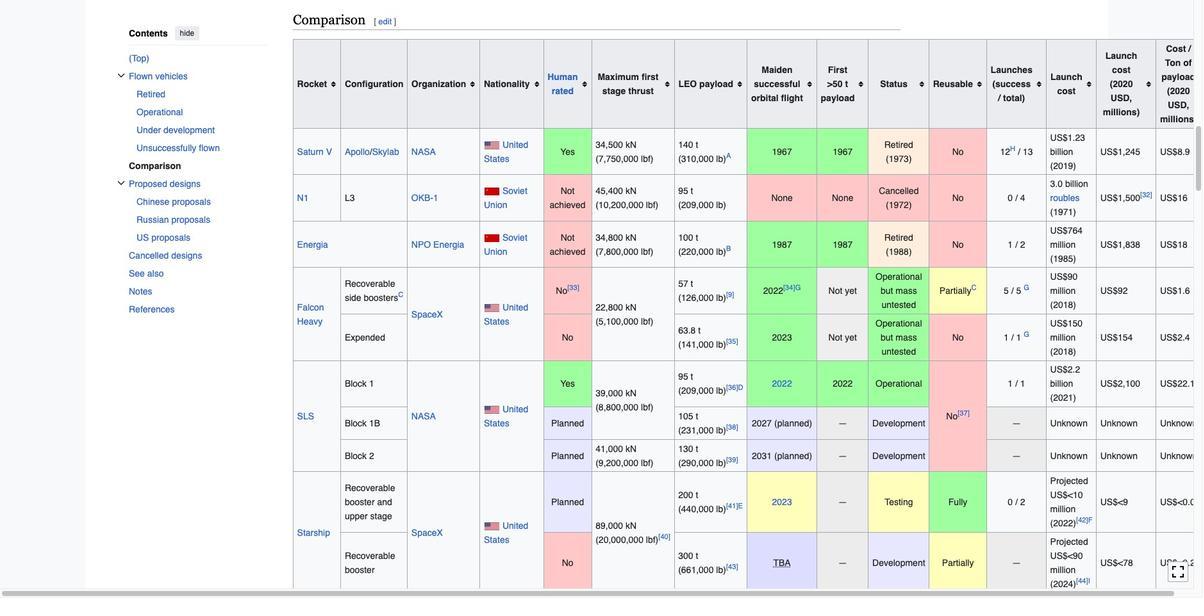 Task type: locate. For each thing, give the bounding box(es) containing it.
us$ for 8.9
[[1160, 146, 1178, 157]]

1 vertical spatial 2023
[[772, 498, 792, 508]]

(planned) right 2031
[[774, 451, 812, 461]]

2 vertical spatial retired
[[885, 233, 913, 243]]

g
[[795, 284, 801, 293], [1024, 284, 1030, 293], [1024, 330, 1030, 339]]

0 vertical spatial billion
[[1050, 146, 1073, 157]]

booster inside recoverable booster and upper stage spacex
[[345, 498, 375, 508]]

2 nasa link from the top
[[411, 412, 436, 422]]

2 untested from the top
[[882, 347, 916, 357]]

yes inside yes 39,000 kn (8,800,000 lbf)
[[560, 379, 575, 389]]

/ inside launches (success / total)
[[998, 93, 1001, 103]]

0 vertical spatial spacex
[[411, 309, 443, 320]]

leo payload
[[679, 79, 733, 89]]

1 booster from the top
[[345, 498, 375, 508]]

millions) up us$ 8.9
[[1160, 114, 1197, 124]]

(planned) for 2027 (planned)
[[774, 419, 812, 429]]

okb-1
[[411, 193, 438, 203]]

million up the "(1985)"
[[1050, 240, 1076, 250]]

1 soviet union link from the top
[[484, 186, 527, 210]]

nasa link for saturn v
[[411, 146, 436, 157]]

us$ for <0.04
[[1160, 498, 1178, 508]]

booster inside the recoverable booster
[[345, 565, 375, 576]]

cancelled for (1972)
[[879, 186, 919, 196]]

1 vertical spatial spacex
[[411, 528, 443, 538]]

projected up us$<90
[[1050, 537, 1088, 547]]

c
[[971, 284, 977, 293], [398, 291, 403, 300]]

2 energia from the left
[[433, 240, 464, 250]]

cost inside launch cost (2020 usd, millions)
[[1112, 65, 1131, 75]]

united states for (20,000,000 lbf)
[[484, 521, 528, 545]]

34,500 kn (7,750,000 lbf)
[[596, 139, 654, 164]]

us$ for 1,245
[[1101, 146, 1118, 157]]

us$ 1.6
[[1160, 286, 1190, 296]]

(planned) for 2031 (planned)
[[774, 451, 812, 461]]

partially left the 5 / 5 g
[[940, 286, 971, 296]]

launch right launches (success / total)
[[1051, 72, 1083, 82]]

block up block 1b
[[345, 379, 367, 389]]

united for 34,500 kn
[[503, 139, 528, 150]]

united states link for (7,750,000 lbf)
[[484, 139, 528, 164]]

retired link
[[137, 85, 267, 103]]

4 states from the top
[[484, 535, 509, 545]]

cost inside launch cost
[[1057, 86, 1076, 96]]

0 vertical spatial comparison
[[293, 12, 366, 28]]

us$ 16
[[1160, 193, 1188, 203]]

energia right npo at the top left of page
[[433, 240, 464, 250]]

3 development from the top
[[873, 558, 925, 569]]

projected for us$<90
[[1050, 537, 1088, 547]]

0 vertical spatial proposals
[[172, 197, 211, 207]]

recoverable down upper
[[345, 551, 395, 561]]

retired up the (1988)
[[885, 233, 913, 243]]

yes left 39,000 kn
[[560, 379, 575, 389]]

140 t (310,000 lb) a
[[678, 139, 731, 164]]

human
[[548, 72, 578, 82]]

1 vertical spatial launch
[[1051, 72, 1083, 82]]

2 left us$<10
[[1020, 498, 1025, 508]]

designs up chinese proposals
[[170, 179, 201, 189]]

0 vertical spatial designs
[[170, 179, 201, 189]]

0 vertical spatial launch
[[1106, 51, 1138, 61]]

millions) up us$ 1,245
[[1103, 107, 1140, 117]]

1 block from the top
[[345, 379, 367, 389]]

partially for partially c
[[940, 286, 971, 296]]

95 t inside '95 t (209,000 lb) [36] d'
[[678, 372, 693, 382]]

2 development from the top
[[873, 451, 925, 461]]

1967 left retired (1973)
[[833, 146, 853, 157]]

2 horizontal spatial payload
[[1162, 72, 1196, 82]]

1 nasa link from the top
[[411, 146, 436, 157]]

0 vertical spatial operational but mass untested
[[876, 272, 922, 310]]

2022 up 2027 (planned)
[[772, 379, 792, 389]]

1 vertical spatial partially
[[942, 558, 974, 569]]

2 booster from the top
[[345, 565, 375, 576]]

us$
[[1101, 146, 1118, 157], [1160, 146, 1178, 157], [1101, 193, 1118, 203], [1160, 193, 1178, 203], [1101, 240, 1118, 250], [1160, 240, 1178, 250], [1101, 286, 1118, 296], [1160, 286, 1178, 296], [1101, 333, 1118, 343], [1160, 333, 1178, 343], [1101, 379, 1118, 389], [1160, 379, 1178, 389], [1101, 498, 1118, 508], [1160, 498, 1178, 508], [1101, 558, 1118, 569], [1160, 558, 1178, 569]]

comparison up "proposed"
[[129, 161, 181, 171]]

1 vertical spatial booster
[[345, 565, 375, 576]]

billion inside 'us$2.2 billion (2021)'
[[1050, 379, 1073, 389]]

0 vertical spatial achieved
[[550, 200, 586, 210]]

human rated link
[[548, 72, 578, 96]]

billion inside 3.0 billion roubles (1971)
[[1065, 179, 1088, 189]]

1 operational but mass untested from the top
[[876, 272, 922, 310]]

0 vertical spatial projected
[[1050, 476, 1088, 487]]

1 yes from the top
[[560, 146, 575, 157]]

— right 2027 (planned)
[[838, 419, 847, 429]]

payload down ton
[[1162, 72, 1196, 82]]

no inside no [33]
[[556, 286, 567, 296]]

0 vertical spatial planned
[[551, 419, 584, 429]]

1 states from the top
[[484, 154, 509, 164]]

payload right leo
[[699, 79, 733, 89]]

[40]
[[659, 533, 671, 542]]

2 (209,000 lb) from the top
[[678, 386, 726, 396]]

0 vertical spatial (2018)
[[1050, 300, 1076, 310]]

designs up see also link
[[171, 250, 202, 261]]

1 horizontal spatial c
[[971, 284, 977, 293]]

boosters
[[364, 293, 398, 303]]

0 horizontal spatial comparison
[[129, 161, 181, 171]]

0 horizontal spatial cancelled
[[129, 250, 169, 261]]

us$<90
[[1050, 551, 1083, 561]]

x small image
[[117, 71, 125, 79]]

4 united from the top
[[503, 521, 528, 531]]

launch for launch cost (2020 usd, millions)
[[1106, 51, 1138, 61]]

1 vertical spatial nasa
[[411, 412, 436, 422]]

orbital
[[751, 93, 779, 103]]

launch left ton
[[1106, 51, 1138, 61]]

(2018) inside us$150 million (2018)
[[1050, 347, 1076, 357]]

2 vertical spatial proposals
[[152, 232, 190, 243]]

/ for 1 / 1 g
[[1011, 333, 1014, 343]]

1 horizontal spatial launch
[[1106, 51, 1138, 61]]

c inside recoverable side boosters c
[[398, 291, 403, 300]]

0 vertical spatial 2023
[[772, 333, 792, 343]]

1 horizontal spatial usd,
[[1168, 100, 1189, 110]]

1 vertical spatial yet
[[845, 333, 857, 343]]

heavy
[[297, 316, 323, 327]]

[37]
[[958, 409, 970, 418]]

0 vertical spatial yet
[[845, 286, 857, 296]]

million inside us$150 million (2018)
[[1050, 333, 1076, 343]]

1 vertical spatial mass
[[896, 333, 917, 343]]

retired down flown vehicles
[[137, 89, 165, 99]]

billion inside us$1.23 billion (2019)
[[1050, 146, 1073, 157]]

2 5 from the left
[[1016, 286, 1021, 296]]

92
[[1118, 286, 1128, 296]]

us$ inside us$ 1,500 [32]
[[1101, 193, 1118, 203]]

12
[[1000, 146, 1010, 157]]

flown vehicles link
[[129, 67, 267, 85]]

2 planned from the top
[[551, 451, 584, 461]]

cancelled up (1972)
[[879, 186, 919, 196]]

1 vertical spatial recoverable
[[345, 484, 395, 494]]

0 horizontal spatial stage
[[370, 512, 392, 522]]

development down testing
[[873, 558, 925, 569]]

block for block 2
[[345, 451, 367, 461]]

/ for 0 / 4
[[1015, 193, 1018, 203]]

proposals down the russian proposals
[[152, 232, 190, 243]]

skylab link
[[372, 146, 399, 157]]

1 vertical spatial projected
[[1050, 537, 1088, 547]]

1 vertical spatial 2
[[369, 451, 374, 461]]

stage inside recoverable booster and upper stage spacex
[[370, 512, 392, 522]]

2 million from the top
[[1050, 286, 1076, 296]]

stage down maximum
[[602, 86, 626, 96]]

0 vertical spatial soviet
[[503, 186, 527, 196]]

development up testing
[[873, 451, 925, 461]]

united for 89,000 kn
[[503, 521, 528, 531]]

(209,000 lb)
[[678, 200, 726, 210], [678, 386, 726, 396]]

/ inside cost / ton of payload (2020 usd, millions)
[[1189, 44, 1191, 54]]

1 projected from the top
[[1050, 476, 1088, 487]]

[41]
[[726, 502, 738, 511]]

booster down upper
[[345, 565, 375, 576]]

soviet union link
[[484, 186, 527, 210], [484, 233, 527, 257]]

0 vertical spatial (209,000 lb)
[[678, 200, 726, 210]]

(10,200,000 lbf)
[[596, 200, 659, 210]]

/ for 1 / 2
[[1015, 240, 1018, 250]]

stage inside maximum first stage thrust
[[602, 86, 626, 96]]

under development
[[137, 125, 215, 135]]

million
[[1050, 240, 1076, 250], [1050, 286, 1076, 296], [1050, 333, 1076, 343], [1050, 505, 1076, 515], [1050, 565, 1076, 576]]

[37] link
[[958, 409, 970, 418]]

2031 (planned)
[[752, 451, 812, 461]]

3.0
[[1050, 179, 1063, 189]]

no [33]
[[556, 284, 579, 296]]

0 horizontal spatial 1967
[[772, 146, 792, 157]]

us$ for 22.1
[[1160, 379, 1178, 389]]

2023 up the 2022 link
[[772, 333, 792, 343]]

4 million from the top
[[1050, 505, 1076, 515]]

rated
[[552, 86, 574, 96]]

million inside 'projected us$<10 million (2022)'
[[1050, 505, 1076, 515]]

retired up (1973)
[[885, 139, 913, 150]]

1 spacex link from the top
[[411, 309, 443, 320]]

22.1
[[1178, 379, 1195, 389]]

billion up roubles
[[1065, 179, 1088, 189]]

2 yet from the top
[[845, 333, 857, 343]]

0 right fully
[[1008, 498, 1013, 508]]

[44] link
[[1076, 577, 1088, 586]]

total)
[[1003, 93, 1025, 103]]

0 horizontal spatial c
[[398, 291, 403, 300]]

1 vertical spatial 95 t
[[678, 372, 693, 382]]

a link
[[726, 151, 731, 160]]

1 planned from the top
[[551, 419, 584, 429]]

proposals for russian proposals
[[171, 214, 210, 225]]

also
[[147, 268, 164, 279]]

2 95 t from the top
[[678, 372, 693, 382]]

1 horizontal spatial 1967
[[833, 146, 853, 157]]

/ inside the 5 / 5 g
[[1011, 286, 1014, 296]]

nasa link right 1b
[[411, 412, 436, 422]]

million down us$90
[[1050, 286, 1076, 296]]

human rated
[[548, 72, 578, 96]]

2 nasa from the top
[[411, 412, 436, 422]]

3 recoverable from the top
[[345, 551, 395, 561]]

0 vertical spatial nasa
[[411, 146, 436, 157]]

united states for (8,800,000 lbf)
[[484, 405, 528, 429]]

0 vertical spatial 95 t
[[678, 186, 693, 196]]

maiden
[[762, 65, 793, 75]]

1 horizontal spatial 1987
[[833, 240, 853, 250]]

2 united states from the top
[[484, 302, 528, 327]]

1 vertical spatial proposals
[[171, 214, 210, 225]]

retired for retired
[[137, 89, 165, 99]]

projected us$<10 million (2022)
[[1050, 476, 1088, 529]]

1 vertical spatial not yet
[[829, 333, 857, 343]]

partially down fully
[[942, 558, 974, 569]]

1 horizontal spatial comparison
[[293, 12, 366, 28]]

nasa link
[[411, 146, 436, 157], [411, 412, 436, 422]]

planned for (9,200,000 lbf)
[[551, 451, 584, 461]]

1 nasa from the top
[[411, 146, 436, 157]]

1987 left retired (1988)
[[833, 240, 853, 250]]

/ for apollo / skylab
[[370, 146, 372, 157]]

(209,000 lb) up 100 t
[[678, 200, 726, 210]]

(209,000 lb) up 105 t
[[678, 386, 726, 396]]

1 energia from the left
[[297, 240, 328, 250]]

1 horizontal spatial energia
[[433, 240, 464, 250]]

95 t for 95 t (209,000 lb) [36] d
[[678, 372, 693, 382]]

— left us$<90
[[1012, 558, 1021, 569]]

million down us$150
[[1050, 333, 1076, 343]]

2 (planned) from the top
[[774, 451, 812, 461]]

g inside the 2022 [34] g
[[795, 284, 801, 293]]

united states for (7,750,000 lbf)
[[484, 139, 528, 164]]

2 left us$764 million (1985)
[[1020, 240, 1025, 250]]

united for 39,000 kn
[[503, 405, 528, 415]]

4 united states from the top
[[484, 521, 528, 545]]

1967 right a
[[772, 146, 792, 157]]

95 t down (310,000 lb) on the right top
[[678, 186, 693, 196]]

cost for launch cost (2020 usd, millions)
[[1112, 65, 1131, 75]]

recoverable up and
[[345, 484, 395, 494]]

(2020 right launch cost
[[1110, 79, 1133, 89]]

us$1.23 billion (2019)
[[1050, 132, 1085, 171]]

us$ 22.1
[[1160, 379, 1195, 389]]

b
[[726, 244, 731, 253]]

2 vertical spatial development
[[873, 558, 925, 569]]

2 (2018) from the top
[[1050, 347, 1076, 357]]

3 million from the top
[[1050, 333, 1076, 343]]

3 block from the top
[[345, 451, 367, 461]]

1 vertical spatial cost
[[1057, 86, 1076, 96]]

proposals down the proposed designs link
[[172, 197, 211, 207]]

105 t
[[678, 412, 698, 422]]

0 horizontal spatial energia
[[297, 240, 328, 250]]

million inside the us$90 million (2018)
[[1050, 286, 1076, 296]]

fullscreen image
[[1172, 566, 1185, 579]]

0 vertical spatial cancelled
[[879, 186, 919, 196]]

0 vertical spatial but
[[881, 286, 893, 296]]

2023 right e
[[772, 498, 792, 508]]

energia down n1
[[297, 240, 328, 250]]

cost left ton
[[1112, 65, 1131, 75]]

1 horizontal spatial none
[[832, 193, 854, 203]]

2 soviet union link from the top
[[484, 233, 527, 257]]

1 vertical spatial (2018)
[[1050, 347, 1076, 357]]

usd, down ton
[[1168, 100, 1189, 110]]

(planned) right 2027
[[774, 419, 812, 429]]

0 vertical spatial booster
[[345, 498, 375, 508]]

2 for 0 / 2
[[1020, 498, 1025, 508]]

2 vertical spatial planned
[[551, 498, 584, 508]]

2 spacex link from the top
[[411, 528, 443, 538]]

0 vertical spatial block
[[345, 379, 367, 389]]

0 for 0 / 4
[[1008, 193, 1013, 203]]

0 horizontal spatial none
[[771, 193, 793, 203]]

states for (5,100,000 lbf)
[[484, 316, 509, 327]]

1 untested from the top
[[882, 300, 916, 310]]

not achieved up [33]
[[550, 233, 586, 257]]

cancelled for designs
[[129, 250, 169, 261]]

united states link for (8,800,000 lbf)
[[484, 405, 528, 429]]

1 1987 from the left
[[772, 240, 792, 250]]

g for 5 / 5
[[1024, 284, 1030, 293]]

18
[[1178, 240, 1188, 250]]

1 vertical spatial block
[[345, 419, 367, 429]]

recoverable for boosters
[[345, 279, 395, 289]]

0 vertical spatial cost
[[1112, 65, 1131, 75]]

nasa right skylab link
[[411, 146, 436, 157]]

0 vertical spatial not achieved
[[550, 186, 586, 210]]

c right side
[[398, 291, 403, 300]]

not achieved left 45,400 kn
[[550, 186, 586, 210]]

c link right side
[[398, 291, 403, 300]]

projected up us$<10
[[1050, 476, 1088, 487]]

notes
[[129, 286, 152, 297]]

2 not yet from the top
[[829, 333, 857, 343]]

200 t (440,000 lb) [41] e
[[678, 491, 743, 515]]

1 vertical spatial soviet union link
[[484, 233, 527, 257]]

recoverable inside recoverable booster and upper stage spacex
[[345, 484, 395, 494]]

usd, inside cost / ton of payload (2020 usd, millions)
[[1168, 100, 1189, 110]]

cost
[[1112, 65, 1131, 75], [1057, 86, 1076, 96]]

1 united states from the top
[[484, 139, 528, 164]]

tba
[[773, 558, 791, 569]]

(2021)
[[1050, 393, 1076, 404]]

2 1967 from the left
[[833, 146, 853, 157]]

booster up upper
[[345, 498, 375, 508]]

/ inside 1 / 1 g
[[1011, 333, 1014, 343]]

c left the 5 / 5 g
[[971, 284, 977, 293]]

(1988)
[[886, 247, 912, 257]]

retired for retired (1973)
[[885, 139, 913, 150]]

34,500 kn
[[596, 139, 637, 150]]

usd, up us$ 1,245
[[1111, 93, 1132, 103]]

1 not achieved from the top
[[550, 186, 586, 210]]

2 vertical spatial block
[[345, 451, 367, 461]]

2 states from the top
[[484, 316, 509, 327]]

block left 1b
[[345, 419, 367, 429]]

spacex inside recoverable booster and upper stage spacex
[[411, 528, 443, 538]]

billion up (2021)
[[1050, 379, 1073, 389]]

(2020 down ton
[[1167, 86, 1190, 96]]

1 vertical spatial but
[[881, 333, 893, 343]]

1 soviet from the top
[[503, 186, 527, 196]]

1 vertical spatial spacex link
[[411, 528, 443, 538]]

2 recoverable from the top
[[345, 484, 395, 494]]

1 1967 from the left
[[772, 146, 792, 157]]

unsuccessfully flown
[[137, 143, 220, 153]]

unknown down (2021)
[[1050, 419, 1088, 429]]

cost up us$1.23
[[1057, 86, 1076, 96]]

1 95 t from the top
[[678, 186, 693, 196]]

soviet union
[[484, 186, 527, 210], [484, 233, 527, 257]]

0 vertical spatial partially
[[940, 286, 971, 296]]

95 t down the (141,000 lb)
[[678, 372, 693, 382]]

0 vertical spatial nasa link
[[411, 146, 436, 157]]

1b
[[369, 419, 380, 429]]

1 horizontal spatial (2020
[[1167, 86, 1190, 96]]

3 united states link from the top
[[484, 405, 528, 429]]

no inside no [37]
[[946, 412, 958, 422]]

us$ for <0.26
[[1160, 558, 1178, 569]]

million inside us$764 million (1985)
[[1050, 240, 1076, 250]]

development left no [37]
[[873, 419, 925, 429]]

0
[[1008, 193, 1013, 203], [1008, 498, 1013, 508]]

million up (2024)
[[1050, 565, 1076, 576]]

3 states from the top
[[484, 419, 509, 429]]

1 vertical spatial billion
[[1065, 179, 1088, 189]]

2 spacex from the top
[[411, 528, 443, 538]]

achieved left (10,200,000 lbf)
[[550, 200, 586, 210]]

1 vertical spatial stage
[[370, 512, 392, 522]]

2 projected from the top
[[1050, 537, 1088, 547]]

1 mass from the top
[[896, 286, 917, 296]]

comparison left [
[[293, 12, 366, 28]]

2 block from the top
[[345, 419, 367, 429]]

partially inside partially c
[[940, 286, 971, 296]]

4
[[1020, 193, 1025, 203]]

1,838
[[1118, 240, 1140, 250]]

block down block 1b
[[345, 451, 367, 461]]

achieved up [33]
[[550, 247, 586, 257]]

/ for cost / ton of payload (2020 usd, millions)
[[1189, 44, 1191, 54]]

booster for recoverable booster and upper stage spacex
[[345, 498, 375, 508]]

b link
[[726, 244, 731, 253]]

57 t
[[678, 279, 693, 289]]

1 (209,000 lb) from the top
[[678, 200, 726, 210]]

0 horizontal spatial 1987
[[772, 240, 792, 250]]

— left testing
[[838, 498, 847, 508]]

2 yes from the top
[[560, 379, 575, 389]]

1 2023 from the top
[[772, 333, 792, 343]]

0 vertical spatial yes
[[560, 146, 575, 157]]

63.8 t (141,000 lb) [35]
[[678, 326, 738, 350]]

95 t inside 95 t (209,000 lb)
[[678, 186, 693, 196]]

0 horizontal spatial 5
[[1004, 286, 1009, 296]]

300
[[678, 551, 693, 561]]

1 vertical spatial not achieved
[[550, 233, 586, 257]]

block for block 1b
[[345, 419, 367, 429]]

<78
[[1118, 558, 1133, 569]]

e
[[738, 502, 743, 511]]

references
[[129, 304, 175, 314]]

cancelled (1972)
[[879, 186, 919, 210]]

1 vertical spatial (planned)
[[774, 451, 812, 461]]

2 but from the top
[[881, 333, 893, 343]]

yes left 34,500 kn at the top
[[560, 146, 575, 157]]

(209,000 lb) inside '95 t (209,000 lb) [36] d'
[[678, 386, 726, 396]]

us$ for 16
[[1160, 193, 1178, 203]]

c inside partially c
[[971, 284, 977, 293]]

0 vertical spatial mass
[[896, 286, 917, 296]]

0 horizontal spatial c link
[[398, 291, 403, 300]]

0 vertical spatial recoverable
[[345, 279, 395, 289]]

1 vertical spatial operational but mass untested
[[876, 319, 922, 357]]

g inside the 5 / 5 g
[[1024, 284, 1030, 293]]

stage down and
[[370, 512, 392, 522]]

development
[[873, 419, 925, 429], [873, 451, 925, 461], [873, 558, 925, 569]]

1 none from the left
[[771, 193, 793, 203]]

payload down '>50 t'
[[821, 93, 855, 103]]

95 t (209,000 lb) [36] d
[[678, 372, 743, 396]]

41,000 kn (9,200,000 lbf)
[[596, 444, 654, 468]]

2 1987 from the left
[[833, 240, 853, 250]]

(2018) up us$150
[[1050, 300, 1076, 310]]

sls link
[[297, 412, 314, 422]]

0 vertical spatial untested
[[882, 300, 916, 310]]

projected for us$<10
[[1050, 476, 1088, 487]]

0 horizontal spatial cost
[[1057, 86, 1076, 96]]

us$ for 1,500
[[1101, 193, 1118, 203]]

4 united states link from the top
[[484, 521, 528, 545]]

1 vertical spatial cancelled
[[129, 250, 169, 261]]

proposals down chinese proposals link
[[171, 214, 210, 225]]

2 united from the top
[[503, 302, 528, 313]]

cancelled up see also
[[129, 250, 169, 261]]

development for —
[[873, 419, 925, 429]]

recoverable side boosters c
[[345, 279, 403, 303]]

5 million from the top
[[1050, 565, 1076, 576]]

designs for cancelled designs
[[171, 250, 202, 261]]

(top) link
[[129, 49, 267, 67]]

proposed designs link
[[129, 175, 267, 193]]

2 down 1b
[[369, 451, 374, 461]]

1 (planned) from the top
[[774, 419, 812, 429]]

0 vertical spatial retired
[[137, 89, 165, 99]]

2 0 from the top
[[1008, 498, 1013, 508]]

1 vertical spatial (209,000 lb)
[[678, 386, 726, 396]]

1 (2018) from the top
[[1050, 300, 1076, 310]]

us$ 1,245
[[1101, 146, 1140, 157]]

launch inside launch cost (2020 usd, millions)
[[1106, 51, 1138, 61]]

recoverable inside recoverable side boosters c
[[345, 279, 395, 289]]

3 united from the top
[[503, 405, 528, 415]]

0 vertical spatial 2
[[1020, 240, 1025, 250]]

— up 0 / 2
[[1012, 451, 1021, 461]]

2 not achieved from the top
[[550, 233, 586, 257]]

1 vertical spatial retired
[[885, 139, 913, 150]]

(2018) for us$90 million (2018)
[[1050, 300, 1076, 310]]

no [37]
[[946, 409, 970, 422]]

1 united states link from the top
[[484, 139, 528, 164]]

c link left the 5 / 5 g
[[971, 284, 977, 293]]

1 million from the top
[[1050, 240, 1076, 250]]

2 united states link from the top
[[484, 302, 528, 327]]

us$2.2 billion (2021)
[[1050, 365, 1080, 404]]

1 recoverable from the top
[[345, 279, 395, 289]]

3 united states from the top
[[484, 405, 528, 429]]

designs
[[170, 179, 201, 189], [171, 250, 202, 261]]

nasa link right skylab link
[[411, 146, 436, 157]]

(209,000 lb) for 95 t (209,000 lb) [36] d
[[678, 386, 726, 396]]

5 left the us$90 million (2018)
[[1016, 286, 1021, 296]]

0 vertical spatial soviet union link
[[484, 186, 527, 210]]

states for (7,750,000 lbf)
[[484, 154, 509, 164]]

us$ <78
[[1101, 558, 1133, 569]]

launch
[[1106, 51, 1138, 61], [1051, 72, 1083, 82]]

projected
[[1050, 476, 1088, 487], [1050, 537, 1088, 547]]

1 vertical spatial untested
[[882, 347, 916, 357]]

1 soviet union from the top
[[484, 186, 527, 210]]

1 development from the top
[[873, 419, 925, 429]]

0 left 4
[[1008, 193, 1013, 203]]

chinese
[[137, 197, 169, 207]]

1987 up [34]
[[772, 240, 792, 250]]

0 vertical spatial union
[[484, 200, 507, 210]]

recoverable up boosters
[[345, 279, 395, 289]]

2 vertical spatial 2
[[1020, 498, 1025, 508]]

nasa for sls
[[411, 412, 436, 422]]

g inside 1 / 1 g
[[1024, 330, 1030, 339]]

notes link
[[129, 282, 267, 300]]

1 horizontal spatial stage
[[602, 86, 626, 96]]

us$ for 1.6
[[1160, 286, 1178, 296]]

see also link
[[129, 264, 267, 282]]

million up (2022)
[[1050, 505, 1076, 515]]

130 t
[[678, 444, 698, 454]]

1 horizontal spatial cost
[[1112, 65, 1131, 75]]

2 for 1 / 2
[[1020, 240, 1025, 250]]

— right the 2031 (planned)
[[838, 451, 847, 461]]

1 vertical spatial yes
[[560, 379, 575, 389]]

(2018) inside the us$90 million (2018)
[[1050, 300, 1076, 310]]

2
[[1020, 240, 1025, 250], [369, 451, 374, 461], [1020, 498, 1025, 508]]

leo
[[679, 79, 697, 89]]

1 vertical spatial nasa link
[[411, 412, 436, 422]]

0 horizontal spatial usd,
[[1111, 93, 1132, 103]]

5 up 1 / 1 g
[[1004, 286, 1009, 296]]

1 0 from the top
[[1008, 193, 1013, 203]]

g link for 1 / 1
[[1024, 330, 1030, 339]]

(2018) up us$2.2
[[1050, 347, 1076, 357]]

1 vertical spatial soviet
[[503, 233, 527, 243]]

designs for proposed designs
[[170, 179, 201, 189]]

1 united from the top
[[503, 139, 528, 150]]

0 vertical spatial (planned)
[[774, 419, 812, 429]]



Task type: vqa. For each thing, say whether or not it's contained in the screenshot.
Anomalous temporary situations where good can be done.
no



Task type: describe. For each thing, give the bounding box(es) containing it.
c link for partially
[[971, 284, 977, 293]]

(126,000 lb)
[[678, 293, 726, 303]]

2 soviet union from the top
[[484, 233, 527, 257]]

h
[[1010, 144, 1016, 153]]

us$ for 2,100
[[1101, 379, 1118, 389]]

unknown up us$<10
[[1050, 451, 1088, 461]]

yes for yes 39,000 kn (8,800,000 lbf)
[[560, 379, 575, 389]]

united states link for (20,000,000 lbf)
[[484, 521, 528, 545]]

billion for (2021)
[[1050, 379, 1073, 389]]

starship
[[297, 528, 330, 538]]

partially for partially
[[942, 558, 974, 569]]

22,800 kn
[[596, 302, 637, 313]]

1 but from the top
[[881, 286, 893, 296]]

39,000 kn
[[596, 388, 637, 399]]

105 t (231,000 lb) [38]
[[678, 412, 738, 436]]

us$<10
[[1050, 491, 1083, 501]]

1 5 from the left
[[1004, 286, 1009, 296]]

[42]
[[1076, 516, 1088, 525]]

45,400 kn (10,200,000 lbf)
[[596, 186, 659, 210]]

63.8 t
[[678, 326, 701, 336]]

(209,000 lb) for 95 t (209,000 lb)
[[678, 200, 726, 210]]

(5,100,000 lbf)
[[596, 316, 654, 327]]

f link
[[1088, 516, 1093, 525]]

(310,000 lb)
[[678, 154, 726, 164]]

/ for 5 / 5 g
[[1011, 286, 1014, 296]]

first
[[828, 65, 848, 75]]

2022 [34] g
[[763, 284, 801, 296]]

contents
[[129, 28, 168, 39]]

spacex link for recoverable booster and upper stage
[[411, 528, 443, 538]]

unknown down us$ 22.1
[[1160, 419, 1198, 429]]

[35] link
[[726, 337, 738, 346]]

2.4
[[1178, 333, 1190, 343]]

100 t (220,000 lb) b
[[678, 233, 731, 257]]

launch for launch cost
[[1051, 72, 1083, 82]]

2 achieved from the top
[[550, 247, 586, 257]]

hide
[[180, 29, 194, 38]]

95 t for 95 t (209,000 lb)
[[678, 186, 693, 196]]

12 h / 13
[[1000, 144, 1033, 157]]

us$ for 92
[[1101, 286, 1118, 296]]

yes for yes
[[560, 146, 575, 157]]

us$ for 154
[[1101, 333, 1118, 343]]

/ for 0 / 2
[[1015, 498, 1018, 508]]

launch cost
[[1051, 72, 1083, 96]]

nasa for saturn v
[[411, 146, 436, 157]]

1 spacex from the top
[[411, 309, 443, 320]]

(1971)
[[1050, 207, 1076, 217]]

us
[[137, 232, 149, 243]]

recoverable booster and upper stage spacex
[[345, 484, 443, 538]]

apollo link
[[345, 146, 370, 157]]

states for (8,800,000 lbf)
[[484, 419, 509, 429]]

(1985)
[[1050, 254, 1076, 264]]

russian
[[137, 214, 169, 225]]

1 horizontal spatial payload
[[821, 93, 855, 103]]

2 soviet from the top
[[503, 233, 527, 243]]

partially c
[[940, 284, 977, 296]]

0 for 0 / 2
[[1008, 498, 1013, 508]]

us$ for 18
[[1160, 240, 1178, 250]]

1 / 1 g
[[1004, 330, 1030, 343]]

cost for launch cost
[[1057, 86, 1076, 96]]

block for block 1
[[345, 379, 367, 389]]

reusable
[[933, 79, 973, 89]]

npo
[[411, 240, 431, 250]]

and
[[377, 498, 392, 508]]

chinese proposals link
[[137, 193, 267, 211]]

(top)
[[129, 53, 149, 63]]

unknown up <9
[[1101, 451, 1138, 461]]

yes 39,000 kn (8,800,000 lbf)
[[560, 379, 654, 413]]

usd, inside launch cost (2020 usd, millions)
[[1111, 93, 1132, 103]]

comparison link
[[129, 157, 278, 175]]

g for 1 / 1
[[1024, 330, 1030, 339]]

1 not yet from the top
[[829, 286, 857, 296]]

proposals for chinese proposals
[[172, 197, 211, 207]]

x small image
[[117, 179, 125, 187]]

(2018) for us$150 million (2018)
[[1050, 347, 1076, 357]]

[34]
[[783, 284, 795, 293]]

million inside projected us$<90 million (2024)
[[1050, 565, 1076, 576]]

billion for (2019)
[[1050, 146, 1073, 157]]

2 union from the top
[[484, 247, 507, 257]]

/ for 1 / 1
[[1015, 379, 1018, 389]]

million for us$764
[[1050, 240, 1076, 250]]

1 vertical spatial comparison
[[129, 161, 181, 171]]

million for us$150
[[1050, 333, 1076, 343]]

[40] link
[[659, 533, 671, 542]]

[35]
[[726, 337, 738, 346]]

united states link for (5,100,000 lbf)
[[484, 302, 528, 327]]

skylab
[[372, 146, 399, 157]]

falcon heavy
[[297, 302, 324, 327]]

us proposals link
[[137, 229, 267, 247]]

states for (20,000,000 lbf)
[[484, 535, 509, 545]]

us$ 1,838
[[1101, 240, 1140, 250]]

h link
[[1010, 144, 1016, 153]]

>50 t
[[828, 79, 848, 89]]

[39] link
[[726, 456, 738, 465]]

falcon
[[297, 302, 324, 313]]

maiden successful orbital flight
[[751, 65, 803, 103]]

spacex link for recoverable side boosters
[[411, 309, 443, 320]]

saturn v link
[[297, 146, 332, 157]]

1 horizontal spatial millions)
[[1160, 114, 1197, 124]]

us$ for 2.4
[[1160, 333, 1178, 343]]

of
[[1184, 58, 1192, 68]]

united for 22,800 kn
[[503, 302, 528, 313]]

development for partially
[[873, 558, 925, 569]]

(2020 inside launch cost (2020 usd, millions)
[[1110, 79, 1133, 89]]

us$ for <9
[[1101, 498, 1118, 508]]

flown
[[129, 71, 153, 81]]

[
[[374, 17, 376, 26]]

booster for recoverable booster
[[345, 565, 375, 576]]

launches
[[991, 65, 1033, 75]]

[42] link
[[1076, 516, 1088, 525]]

0 horizontal spatial millions)
[[1103, 107, 1140, 117]]

us$ for 1,838
[[1101, 240, 1118, 250]]

c link for recoverable
[[398, 291, 403, 300]]

[44] i
[[1076, 577, 1090, 586]]

status
[[880, 79, 908, 89]]

— right tba
[[838, 558, 847, 569]]

[43]
[[726, 563, 738, 572]]

0 horizontal spatial payload
[[699, 79, 733, 89]]

apollo / skylab
[[345, 146, 399, 157]]

2022 right the 2022 link
[[833, 379, 853, 389]]

[33]
[[567, 284, 579, 293]]

1 achieved from the top
[[550, 200, 586, 210]]

hide button
[[175, 26, 200, 40]]

retired for retired (1988)
[[885, 233, 913, 243]]

us$1.23
[[1050, 132, 1085, 143]]

us$ for <78
[[1101, 558, 1118, 569]]

/ inside the 12 h / 13
[[1018, 146, 1021, 157]]

unsuccessfully
[[137, 143, 196, 153]]

(290,000 lb)
[[678, 458, 726, 468]]

block 1b
[[345, 419, 380, 429]]

2 operational but mass untested from the top
[[876, 319, 922, 357]]

3 planned from the top
[[551, 498, 584, 508]]

— down 1 / 1 at the right of the page
[[1012, 419, 1021, 429]]

1 union from the top
[[484, 200, 507, 210]]

us$150
[[1050, 319, 1083, 329]]

89,000 kn (20,000,000 lbf) [40]
[[596, 521, 671, 545]]

payload inside cost / ton of payload (2020 usd, millions)
[[1162, 72, 1196, 82]]

45,400 kn
[[596, 186, 637, 196]]

1,500
[[1118, 193, 1140, 203]]

v
[[326, 146, 332, 157]]

2,100
[[1118, 379, 1140, 389]]

nasa link for sls
[[411, 412, 436, 422]]

89,000 kn
[[596, 521, 637, 531]]

g link for 5 / 5
[[1024, 284, 1030, 293]]

million for us$90
[[1050, 286, 1076, 296]]

ton
[[1165, 58, 1181, 68]]

2 none from the left
[[832, 193, 854, 203]]

1 yet from the top
[[845, 286, 857, 296]]

unknown down us$ 2,100
[[1101, 419, 1138, 429]]

130 t (290,000 lb) [39]
[[678, 444, 738, 468]]

us$ 1,500 [32]
[[1101, 191, 1152, 203]]

1.6
[[1178, 286, 1190, 296]]

2 mass from the top
[[896, 333, 917, 343]]

(2020 inside cost / ton of payload (2020 usd, millions)
[[1167, 86, 1190, 96]]

13
[[1023, 146, 1033, 157]]

recoverable for and
[[345, 484, 395, 494]]

chinese proposals
[[137, 197, 211, 207]]

2 2023 from the top
[[772, 498, 792, 508]]

planned for (231,000 lb)
[[551, 419, 584, 429]]

2022 inside the 2022 [34] g
[[763, 286, 783, 296]]

proposals for us proposals
[[152, 232, 190, 243]]

cost / ton of payload (2020 usd, millions)
[[1160, 44, 1197, 124]]

united states for (5,100,000 lbf)
[[484, 302, 528, 327]]

34,800 kn
[[596, 233, 637, 243]]

maximum first stage thrust
[[598, 72, 659, 96]]

unknown up us$ <0.04
[[1160, 451, 1198, 461]]

billion for roubles
[[1065, 179, 1088, 189]]

us$ 18
[[1160, 240, 1188, 250]]



